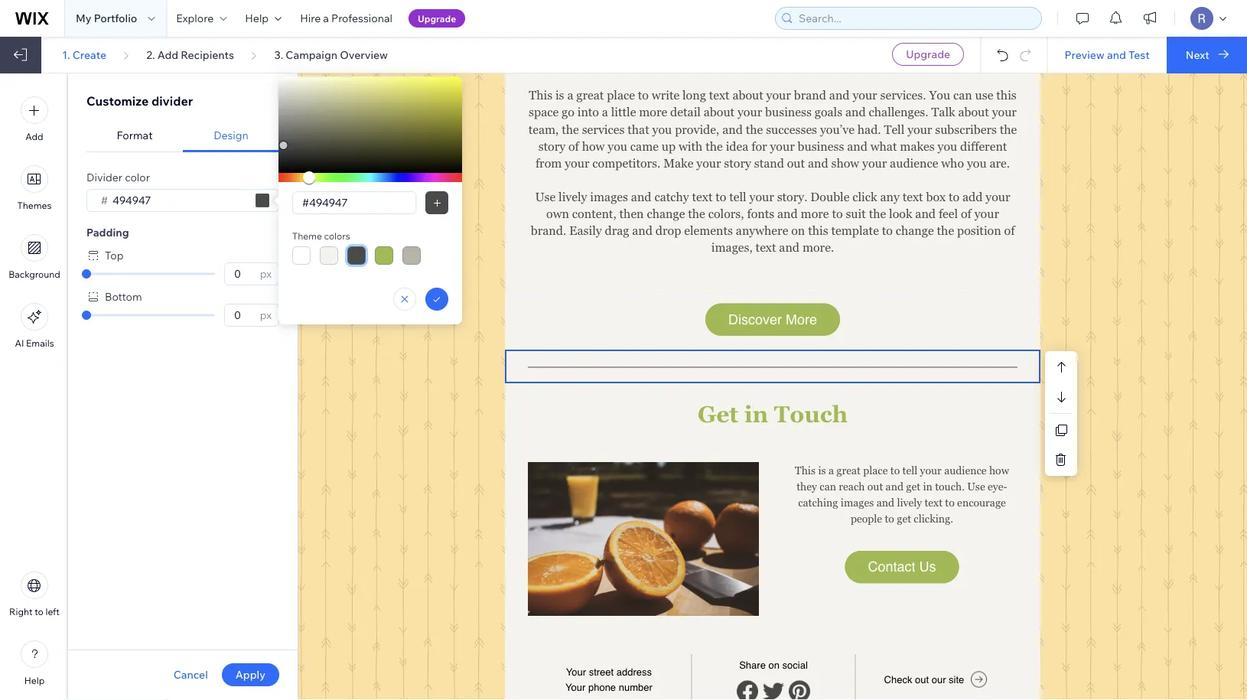 Task type: vqa. For each thing, say whether or not it's contained in the screenshot.
"1. Create" link
yes



Task type: locate. For each thing, give the bounding box(es) containing it.
explore
[[176, 11, 214, 25]]

0 vertical spatial lively
[[559, 190, 588, 204]]

is for catching
[[819, 464, 826, 477]]

suit
[[846, 207, 866, 221]]

0 vertical spatial this
[[997, 88, 1017, 102]]

make
[[664, 156, 694, 170]]

1 vertical spatial more
[[801, 207, 830, 221]]

place up the reach at the bottom right
[[864, 464, 888, 477]]

you
[[653, 122, 672, 136], [608, 139, 628, 153], [938, 139, 958, 153], [968, 156, 987, 170]]

business down you've
[[798, 139, 845, 153]]

this inside use lively images and catchy text to tell your story. double click any text box to add your own content, then change the colors, fonts and more to suit the look and feel of your brand. easily drag and drop elements anywhere on this template to change the position of images, text and more.
[[809, 224, 829, 237]]

fonts
[[748, 207, 775, 221]]

0 vertical spatial on
[[792, 224, 806, 237]]

0 horizontal spatial can
[[820, 480, 837, 493]]

in inside this is a great place to tell your audience how they can reach out and get in touch. use eye- catching images and lively text to encourage people to get clicking.
[[924, 480, 933, 493]]

how up eye- on the bottom of page
[[990, 464, 1010, 477]]

left
[[46, 606, 60, 618]]

your up fonts
[[750, 190, 775, 204]]

help down right to left
[[24, 675, 45, 687]]

0 vertical spatial story
[[539, 139, 566, 153]]

provide,
[[675, 122, 720, 136]]

great inside this is a great place to tell your audience how they can reach out and get in touch. use eye- catching images and lively text to encourage people to get clicking.
[[837, 464, 861, 477]]

1 horizontal spatial out
[[868, 480, 884, 493]]

share on twitter image
[[763, 681, 785, 701]]

upgrade button right professional
[[409, 9, 466, 28]]

0 horizontal spatial out
[[788, 156, 805, 170]]

2 horizontal spatial out
[[916, 675, 929, 686]]

tell
[[730, 190, 747, 204], [903, 464, 918, 477]]

design button
[[183, 119, 279, 152]]

more down the double
[[801, 207, 830, 221]]

a up catching
[[829, 464, 834, 477]]

a inside this is a great place to tell your audience how they can reach out and get in touch. use eye- catching images and lively text to encourage people to get clicking.
[[829, 464, 834, 477]]

1 vertical spatial tell
[[903, 464, 918, 477]]

0 horizontal spatial help
[[24, 675, 45, 687]]

None field
[[108, 190, 251, 211]]

1 horizontal spatial this
[[795, 464, 816, 477]]

0 vertical spatial upgrade button
[[409, 9, 466, 28]]

about
[[733, 88, 764, 102], [704, 105, 735, 119], [959, 105, 990, 119]]

design
[[214, 129, 249, 142]]

services.
[[881, 88, 927, 102]]

add right 2.
[[158, 48, 179, 61]]

upgrade right professional
[[418, 13, 456, 24]]

lively up clicking. at the bottom of page
[[898, 497, 923, 509]]

apply
[[236, 668, 266, 682]]

1 horizontal spatial of
[[962, 207, 972, 221]]

lively
[[559, 190, 588, 204], [898, 497, 923, 509]]

1 px from the top
[[260, 267, 272, 281]]

in left "touch."
[[924, 480, 933, 493]]

great up the 'into'
[[577, 88, 604, 102]]

in right get
[[745, 402, 769, 428]]

tell inside this is a great place to tell your audience how they can reach out and get in touch. use eye- catching images and lively text to encourage people to get clicking.
[[903, 464, 918, 477]]

1 horizontal spatial images
[[841, 497, 875, 509]]

place for a
[[607, 88, 635, 102]]

0 vertical spatial in
[[745, 402, 769, 428]]

audience inside this is a great place to tell your audience how they can reach out and get in touch. use eye- catching images and lively text to encourage people to get clicking.
[[945, 464, 987, 477]]

use
[[535, 190, 556, 204], [968, 480, 986, 493]]

1 horizontal spatial place
[[864, 464, 888, 477]]

add up themes button
[[26, 131, 43, 142]]

and left test at the right top of page
[[1108, 48, 1127, 61]]

1 vertical spatial how
[[990, 464, 1010, 477]]

1 vertical spatial audience
[[945, 464, 987, 477]]

0 vertical spatial how
[[582, 139, 605, 153]]

0 vertical spatial upgrade
[[418, 13, 456, 24]]

of right feel
[[962, 207, 972, 221]]

this right use
[[997, 88, 1017, 102]]

0 vertical spatial can
[[954, 88, 973, 102]]

1 vertical spatial out
[[868, 480, 884, 493]]

had.
[[858, 122, 882, 136]]

0 vertical spatial help
[[245, 11, 269, 25]]

story up from in the left top of the page
[[539, 139, 566, 153]]

upgrade
[[418, 13, 456, 24], [907, 47, 951, 61]]

great for into
[[577, 88, 604, 102]]

how
[[582, 139, 605, 153], [990, 464, 1010, 477]]

in
[[745, 402, 769, 428], [924, 480, 933, 493]]

then
[[620, 207, 644, 221]]

change down look
[[896, 224, 935, 237]]

images inside use lively images and catchy text to tell your story. double click any text box to add your own content, then change the colors, fonts and more to suit the look and feel of your brand. easily drag and drop elements anywhere on this template to change the position of images, text and more.
[[591, 190, 629, 204]]

2.
[[146, 48, 155, 61]]

content,
[[573, 207, 617, 221]]

you've
[[821, 122, 855, 136]]

of
[[569, 139, 579, 153], [962, 207, 972, 221], [1005, 224, 1015, 237]]

1 vertical spatial on
[[769, 660, 780, 671]]

help left hire
[[245, 11, 269, 25]]

is up 'go'
[[556, 88, 565, 102]]

you up competitors.
[[608, 139, 628, 153]]

story down idea
[[725, 156, 752, 170]]

this up "space"
[[529, 88, 553, 102]]

0 horizontal spatial of
[[569, 139, 579, 153]]

0 vertical spatial of
[[569, 139, 579, 153]]

story
[[539, 139, 566, 153], [725, 156, 752, 170]]

background button
[[9, 234, 60, 280]]

None text field
[[230, 305, 255, 326]]

2 vertical spatial out
[[916, 675, 929, 686]]

recipients
[[181, 48, 234, 61]]

with
[[679, 139, 703, 153]]

on up more.
[[792, 224, 806, 237]]

and up people
[[877, 497, 895, 509]]

a
[[323, 11, 329, 25], [568, 88, 574, 102], [602, 105, 609, 119], [829, 464, 834, 477]]

help button up "3." on the top left
[[236, 0, 291, 37]]

help button
[[236, 0, 291, 37], [21, 641, 48, 687]]

0 vertical spatial great
[[577, 88, 604, 102]]

0 horizontal spatial change
[[647, 207, 686, 221]]

1 horizontal spatial story
[[725, 156, 752, 170]]

3. campaign overview
[[274, 48, 388, 61]]

1 vertical spatial place
[[864, 464, 888, 477]]

No fill field
[[298, 192, 411, 214]]

story.
[[778, 190, 808, 204]]

tell
[[885, 122, 905, 136]]

more down write
[[639, 105, 668, 119]]

1 horizontal spatial on
[[792, 224, 806, 237]]

tab list
[[87, 119, 279, 152]]

place inside this is a great place to write long text about your brand and your services. you can use this space go into a little more detail about your business goals and challenges. talk about your team, the services that you provide, and the successes you've had. tell your subscribers the story of how you came up with the idea for your business and what makes you different from your competitors. make your story stand out and show your audience who you are.
[[607, 88, 635, 102]]

1 horizontal spatial upgrade
[[907, 47, 951, 61]]

is inside this is a great place to write long text about your brand and your services. you can use this space go into a little more detail about your business goals and challenges. talk about your team, the services that you provide, and the successes you've had. tell your subscribers the story of how you came up with the idea for your business and what makes you different from your competitors. make your story stand out and show your audience who you are.
[[556, 88, 565, 102]]

share on social
[[740, 660, 808, 671]]

your
[[566, 667, 586, 678], [566, 682, 586, 693]]

px for top
[[260, 267, 272, 281]]

and right the reach at the bottom right
[[886, 480, 904, 493]]

your up "touch."
[[921, 464, 942, 477]]

touch.
[[936, 480, 965, 493]]

this inside this is a great place to write long text about your brand and your services. you can use this space go into a little more detail about your business goals and challenges. talk about your team, the services that you provide, and the successes you've had. tell your subscribers the story of how you came up with the idea for your business and what makes you different from your competitors. make your story stand out and show your audience who you are.
[[529, 88, 553, 102]]

next
[[1187, 48, 1210, 61]]

use inside this is a great place to tell your audience how they can reach out and get in touch. use eye- catching images and lively text to encourage people to get clicking.
[[968, 480, 986, 493]]

template
[[832, 224, 880, 237]]

1 horizontal spatial can
[[954, 88, 973, 102]]

contact us
[[869, 559, 937, 575]]

1 vertical spatial this
[[809, 224, 829, 237]]

lively up own
[[559, 190, 588, 204]]

1 vertical spatial add
[[26, 131, 43, 142]]

contact
[[869, 559, 916, 575]]

1 vertical spatial business
[[798, 139, 845, 153]]

is
[[556, 88, 565, 102], [819, 464, 826, 477]]

padding
[[87, 226, 129, 239]]

feel
[[939, 207, 959, 221]]

your left the street
[[566, 667, 586, 678]]

text down anywhere
[[756, 241, 777, 254]]

1 vertical spatial px
[[260, 309, 272, 322]]

0 horizontal spatial how
[[582, 139, 605, 153]]

images
[[591, 190, 629, 204], [841, 497, 875, 509]]

catchy
[[655, 190, 690, 204]]

text up clicking. at the bottom of page
[[925, 497, 943, 509]]

double
[[811, 190, 850, 204]]

1 horizontal spatial help
[[245, 11, 269, 25]]

ai
[[15, 338, 24, 349]]

0 horizontal spatial add
[[26, 131, 43, 142]]

is inside this is a great place to tell your audience how they can reach out and get in touch. use eye- catching images and lively text to encourage people to get clicking.
[[819, 464, 826, 477]]

upgrade button down search... field
[[893, 43, 965, 66]]

0 horizontal spatial audience
[[890, 156, 939, 170]]

and left 'show'
[[808, 156, 829, 170]]

the up different
[[1000, 122, 1018, 136]]

hire
[[300, 11, 321, 25]]

1 vertical spatial lively
[[898, 497, 923, 509]]

out right the reach at the bottom right
[[868, 480, 884, 493]]

the down 'go'
[[562, 122, 579, 136]]

your left "phone"
[[566, 682, 586, 693]]

1 vertical spatial upgrade button
[[893, 43, 965, 66]]

colors
[[324, 230, 350, 242]]

2 horizontal spatial of
[[1005, 224, 1015, 237]]

discover more link
[[706, 304, 841, 335]]

and up had.
[[846, 105, 866, 119]]

1 horizontal spatial tell
[[903, 464, 918, 477]]

0 vertical spatial images
[[591, 190, 629, 204]]

services
[[582, 122, 625, 136]]

1 horizontal spatial add
[[158, 48, 179, 61]]

0 horizontal spatial story
[[539, 139, 566, 153]]

out right stand
[[788, 156, 805, 170]]

business
[[766, 105, 812, 119], [798, 139, 845, 153]]

tell up colors,
[[730, 190, 747, 204]]

discover
[[729, 312, 782, 327]]

0 horizontal spatial place
[[607, 88, 635, 102]]

2 your from the top
[[566, 682, 586, 693]]

0 horizontal spatial upgrade
[[418, 13, 456, 24]]

1 horizontal spatial audience
[[945, 464, 987, 477]]

upgrade down search... field
[[907, 47, 951, 61]]

place inside this is a great place to tell your audience how they can reach out and get in touch. use eye- catching images and lively text to encourage people to get clicking.
[[864, 464, 888, 477]]

0 horizontal spatial help button
[[21, 641, 48, 687]]

use
[[976, 88, 994, 102]]

1 vertical spatial in
[[924, 480, 933, 493]]

idea
[[726, 139, 749, 153]]

great for images
[[837, 464, 861, 477]]

0 horizontal spatial more
[[639, 105, 668, 119]]

out inside this is a great place to tell your audience how they can reach out and get in touch. use eye- catching images and lively text to encourage people to get clicking.
[[868, 480, 884, 493]]

of inside this is a great place to write long text about your brand and your services. you can use this space go into a little more detail about your business goals and challenges. talk about your team, the services that you provide, and the successes you've had. tell your subscribers the story of how you came up with the idea for your business and what makes you different from your competitors. make your story stand out and show your audience who you are.
[[569, 139, 579, 153]]

0 horizontal spatial great
[[577, 88, 604, 102]]

0 horizontal spatial tell
[[730, 190, 747, 204]]

get left clicking. at the bottom of page
[[897, 513, 912, 525]]

how inside this is a great place to write long text about your brand and your services. you can use this space go into a little more detail about your business goals and challenges. talk about your team, the services that you provide, and the successes you've had. tell your subscribers the story of how you came up with the idea for your business and what makes you different from your competitors. make your story stand out and show your audience who you are.
[[582, 139, 605, 153]]

go
[[562, 105, 575, 119]]

your
[[767, 88, 792, 102], [853, 88, 878, 102], [738, 105, 763, 119], [993, 105, 1017, 119], [908, 122, 933, 136], [771, 139, 795, 153], [565, 156, 590, 170], [697, 156, 722, 170], [863, 156, 888, 170], [750, 190, 775, 204], [986, 190, 1011, 204], [975, 207, 1000, 221], [921, 464, 942, 477]]

use up the encourage
[[968, 480, 986, 493]]

on left social
[[769, 660, 780, 671]]

this inside this is a great place to tell your audience how they can reach out and get in touch. use eye- catching images and lively text to encourage people to get clicking.
[[795, 464, 816, 477]]

out inside this is a great place to write long text about your brand and your services. you can use this space go into a little more detail about your business goals and challenges. talk about your team, the services that you provide, and the successes you've had. tell your subscribers the story of how you came up with the idea for your business and what makes you different from your competitors. make your story stand out and show your audience who you are.
[[788, 156, 805, 170]]

1 vertical spatial your
[[566, 682, 586, 693]]

0 vertical spatial use
[[535, 190, 556, 204]]

1 horizontal spatial in
[[924, 480, 933, 493]]

our
[[932, 675, 947, 686]]

1 vertical spatial can
[[820, 480, 837, 493]]

of down 'go'
[[569, 139, 579, 153]]

1 horizontal spatial more
[[801, 207, 830, 221]]

text right long
[[709, 88, 730, 102]]

this inside this is a great place to write long text about your brand and your services. you can use this space go into a little more detail about your business goals and challenges. talk about your team, the services that you provide, and the successes you've had. tell your subscribers the story of how you came up with the idea for your business and what makes you different from your competitors. make your story stand out and show your audience who you are.
[[997, 88, 1017, 102]]

0 vertical spatial is
[[556, 88, 565, 102]]

you up who
[[938, 139, 958, 153]]

1.
[[62, 48, 70, 61]]

0 vertical spatial place
[[607, 88, 635, 102]]

share on facebook image
[[737, 681, 759, 701]]

#
[[101, 194, 108, 207]]

images up "content,"
[[591, 190, 629, 204]]

you down different
[[968, 156, 987, 170]]

place
[[607, 88, 635, 102], [864, 464, 888, 477]]

0 horizontal spatial images
[[591, 190, 629, 204]]

1 horizontal spatial this
[[997, 88, 1017, 102]]

upgrade for upgrade button to the left
[[418, 13, 456, 24]]

audience down makes
[[890, 156, 939, 170]]

2 vertical spatial of
[[1005, 224, 1015, 237]]

how down services
[[582, 139, 605, 153]]

can inside this is a great place to write long text about your brand and your services. you can use this space go into a little more detail about your business goals and challenges. talk about your team, the services that you provide, and the successes you've had. tell your subscribers the story of how you came up with the idea for your business and what makes you different from your competitors. make your story stand out and show your audience who you are.
[[954, 88, 973, 102]]

tell inside use lively images and catchy text to tell your story. double click any text box to add your own content, then change the colors, fonts and more to suit the look and feel of your brand. easily drag and drop elements anywhere on this template to change the position of images, text and more.
[[730, 190, 747, 204]]

can left use
[[954, 88, 973, 102]]

challenges.
[[869, 105, 929, 119]]

1 vertical spatial images
[[841, 497, 875, 509]]

1 horizontal spatial upgrade button
[[893, 43, 965, 66]]

0 horizontal spatial is
[[556, 88, 565, 102]]

upgrade button
[[409, 9, 466, 28], [893, 43, 965, 66]]

0 horizontal spatial this
[[809, 224, 829, 237]]

1 vertical spatial upgrade
[[907, 47, 951, 61]]

help button down right to left
[[21, 641, 48, 687]]

more
[[639, 105, 668, 119], [801, 207, 830, 221]]

1 vertical spatial is
[[819, 464, 826, 477]]

1 vertical spatial help
[[24, 675, 45, 687]]

1 vertical spatial use
[[968, 480, 986, 493]]

use up own
[[535, 190, 556, 204]]

are.
[[990, 156, 1011, 170]]

great up the reach at the bottom right
[[837, 464, 861, 477]]

place for and
[[864, 464, 888, 477]]

1 horizontal spatial change
[[896, 224, 935, 237]]

change
[[647, 207, 686, 221], [896, 224, 935, 237]]

text up colors,
[[693, 190, 713, 204]]

this
[[997, 88, 1017, 102], [809, 224, 829, 237]]

number
[[619, 682, 653, 693]]

is up catching
[[819, 464, 826, 477]]

0 vertical spatial more
[[639, 105, 668, 119]]

the down any
[[869, 207, 887, 221]]

None text field
[[230, 263, 255, 285]]

1 vertical spatial great
[[837, 464, 861, 477]]

business up the successes
[[766, 105, 812, 119]]

great inside this is a great place to write long text about your brand and your services. you can use this space go into a little more detail about your business goals and challenges. talk about your team, the services that you provide, and the successes you've had. tell your subscribers the story of how you came up with the idea for your business and what makes you different from your competitors. make your story stand out and show your audience who you are.
[[577, 88, 604, 102]]

reach
[[839, 480, 865, 493]]

1 vertical spatial this
[[795, 464, 816, 477]]

of right position
[[1005, 224, 1015, 237]]

professional
[[332, 11, 393, 25]]

space
[[529, 105, 559, 119]]

1. create
[[62, 48, 106, 61]]

0 horizontal spatial lively
[[559, 190, 588, 204]]

tell up clicking. at the bottom of page
[[903, 464, 918, 477]]

text
[[709, 88, 730, 102], [693, 190, 713, 204], [903, 190, 924, 204], [756, 241, 777, 254], [925, 497, 943, 509]]

change up drop
[[647, 207, 686, 221]]

images down the reach at the bottom right
[[841, 497, 875, 509]]

0 horizontal spatial upgrade button
[[409, 9, 466, 28]]

0 vertical spatial your
[[566, 667, 586, 678]]

this up more.
[[809, 224, 829, 237]]

0 vertical spatial tell
[[730, 190, 747, 204]]

audience up "touch."
[[945, 464, 987, 477]]

you up up
[[653, 122, 672, 136]]

0 vertical spatial px
[[260, 267, 272, 281]]

more inside this is a great place to write long text about your brand and your services. you can use this space go into a little more detail about your business goals and challenges. talk about your team, the services that you provide, and the successes you've had. tell your subscribers the story of how you came up with the idea for your business and what makes you different from your competitors. make your story stand out and show your audience who you are.
[[639, 105, 668, 119]]

tab list containing format
[[87, 119, 279, 152]]

1 your from the top
[[566, 667, 586, 678]]

0 horizontal spatial this
[[529, 88, 553, 102]]

out left our
[[916, 675, 929, 686]]

a right the 'into'
[[602, 105, 609, 119]]

your up for
[[738, 105, 763, 119]]

1 horizontal spatial how
[[990, 464, 1010, 477]]

2 px from the top
[[260, 309, 272, 322]]

1 horizontal spatial use
[[968, 480, 986, 493]]

0 vertical spatial out
[[788, 156, 805, 170]]



Task type: describe. For each thing, give the bounding box(es) containing it.
customize divider
[[87, 93, 193, 109]]

get
[[698, 402, 739, 428]]

emails
[[26, 338, 54, 349]]

upgrade for the rightmost upgrade button
[[907, 47, 951, 61]]

px for bottom
[[260, 309, 272, 322]]

images inside this is a great place to tell your audience how they can reach out and get in touch. use eye- catching images and lively text to encourage people to get clicking.
[[841, 497, 875, 509]]

and up 'then'
[[631, 190, 652, 204]]

your down what
[[863, 156, 888, 170]]

text inside this is a great place to tell your audience how they can reach out and get in touch. use eye- catching images and lively text to encourage people to get clicking.
[[925, 497, 943, 509]]

2. add recipients link
[[146, 48, 234, 62]]

campaign
[[286, 48, 338, 61]]

street
[[589, 667, 614, 678]]

and down had.
[[848, 139, 868, 153]]

who
[[942, 156, 965, 170]]

your up had.
[[853, 88, 878, 102]]

next button
[[1167, 37, 1248, 73]]

check
[[885, 675, 913, 686]]

and down story.
[[778, 207, 798, 221]]

add
[[963, 190, 983, 204]]

preview
[[1065, 48, 1105, 61]]

audience inside this is a great place to write long text about your brand and your services. you can use this space go into a little more detail about your business goals and challenges. talk about your team, the services that you provide, and the successes you've had. tell your subscribers the story of how you came up with the idea for your business and what makes you different from your competitors. make your story stand out and show your audience who you are.
[[890, 156, 939, 170]]

this for this is a great place to write long text about your brand and your services. you can use this space go into a little more detail about your business goals and challenges. talk about your team, the services that you provide, and the successes you've had. tell your subscribers the story of how you came up with the idea for your business and what makes you different from your competitors. make your story stand out and show your audience who you are.
[[529, 88, 553, 102]]

and up goals
[[830, 88, 850, 102]]

eye-
[[988, 480, 1008, 493]]

0 vertical spatial get
[[907, 480, 921, 493]]

Search... field
[[795, 8, 1037, 29]]

more.
[[803, 241, 835, 254]]

text up look
[[903, 190, 924, 204]]

subscribers
[[936, 122, 997, 136]]

1 vertical spatial help button
[[21, 641, 48, 687]]

brand.
[[531, 224, 567, 237]]

drag
[[605, 224, 630, 237]]

they
[[797, 480, 818, 493]]

and down box at the top right
[[916, 207, 936, 221]]

little
[[612, 105, 637, 119]]

your down with
[[697, 156, 722, 170]]

brand
[[794, 88, 827, 102]]

the up elements
[[688, 207, 706, 221]]

catching
[[799, 497, 839, 509]]

0 vertical spatial change
[[647, 207, 686, 221]]

get in touch
[[698, 402, 848, 428]]

this for this is a great place to tell your audience how they can reach out and get in touch. use eye- catching images and lively text to encourage people to get clicking.
[[795, 464, 816, 477]]

1. create link
[[62, 48, 106, 62]]

anywhere
[[736, 224, 789, 237]]

how inside this is a great place to tell your audience how they can reach out and get in touch. use eye- catching images and lively text to encourage people to get clicking.
[[990, 464, 1010, 477]]

your left brand
[[767, 88, 792, 102]]

on inside use lively images and catchy text to tell your story. double click any text box to add your own content, then change the colors, fonts and more to suit the look and feel of your brand. easily drag and drop elements anywhere on this template to change the position of images, text and more.
[[792, 224, 806, 237]]

about up provide,
[[704, 105, 735, 119]]

check out our site
[[885, 675, 965, 686]]

about up 'subscribers'
[[959, 105, 990, 119]]

easily
[[570, 224, 602, 237]]

your up makes
[[908, 122, 933, 136]]

1 horizontal spatial help button
[[236, 0, 291, 37]]

theme
[[292, 230, 322, 242]]

look
[[890, 207, 913, 221]]

your street address link
[[566, 667, 652, 678]]

box
[[927, 190, 946, 204]]

1 vertical spatial of
[[962, 207, 972, 221]]

your down the successes
[[771, 139, 795, 153]]

click
[[853, 190, 878, 204]]

format button
[[87, 119, 183, 152]]

theme colors
[[292, 230, 350, 242]]

your street address your phone number
[[566, 667, 653, 693]]

the left idea
[[706, 139, 723, 153]]

right to left
[[9, 606, 60, 618]]

check out our site link
[[885, 671, 988, 690]]

cancel button
[[174, 668, 208, 682]]

text inside this is a great place to write long text about your brand and your services. you can use this space go into a little more detail about your business goals and challenges. talk about your team, the services that you provide, and the successes you've had. tell your subscribers the story of how you came up with the idea for your business and what makes you different from your competitors. make your story stand out and show your audience who you are.
[[709, 88, 730, 102]]

more inside use lively images and catchy text to tell your story. double click any text box to add your own content, then change the colors, fonts and more to suit the look and feel of your brand. easily drag and drop elements anywhere on this template to change the position of images, text and more.
[[801, 207, 830, 221]]

lively inside this is a great place to tell your audience how they can reach out and get in touch. use eye- catching images and lively text to encourage people to get clicking.
[[898, 497, 923, 509]]

my portfolio
[[76, 11, 137, 25]]

and down 'then'
[[633, 224, 653, 237]]

ai emails
[[15, 338, 54, 349]]

a right hire
[[323, 11, 329, 25]]

your inside this is a great place to tell your audience how they can reach out and get in touch. use eye- catching images and lively text to encourage people to get clicking.
[[921, 464, 942, 477]]

from
[[536, 156, 562, 170]]

color
[[125, 171, 150, 184]]

show
[[832, 156, 860, 170]]

create
[[73, 48, 106, 61]]

colors,
[[709, 207, 745, 221]]

format
[[117, 129, 153, 142]]

any
[[881, 190, 900, 204]]

competitors.
[[593, 156, 661, 170]]

to inside this is a great place to write long text about your brand and your services. you can use this space go into a little more detail about your business goals and challenges. talk about your team, the services that you provide, and the successes you've had. tell your subscribers the story of how you came up with the idea for your business and what makes you different from your competitors. make your story stand out and show your audience who you are.
[[638, 88, 649, 102]]

you
[[930, 88, 951, 102]]

different
[[961, 139, 1008, 153]]

what
[[871, 139, 898, 153]]

use inside use lively images and catchy text to tell your story. double click any text box to add your own content, then change the colors, fonts and more to suit the look and feel of your brand. easily drag and drop elements anywhere on this template to change the position of images, text and more.
[[535, 190, 556, 204]]

talk
[[932, 105, 956, 119]]

your up position
[[975, 207, 1000, 221]]

is for go
[[556, 88, 565, 102]]

0 vertical spatial business
[[766, 105, 812, 119]]

hire a professional link
[[291, 0, 402, 37]]

drop
[[656, 224, 682, 237]]

social
[[783, 660, 808, 671]]

about up idea
[[733, 88, 764, 102]]

2. add recipients
[[146, 48, 234, 61]]

portfolio
[[94, 11, 137, 25]]

1 vertical spatial get
[[897, 513, 912, 525]]

right
[[9, 606, 33, 618]]

the up for
[[746, 122, 764, 136]]

clicking.
[[914, 513, 954, 525]]

lively inside use lively images and catchy text to tell your story. double click any text box to add your own content, then change the colors, fonts and more to suit the look and feel of your brand. easily drag and drop elements anywhere on this template to change the position of images, text and more.
[[559, 190, 588, 204]]

3. campaign overview link
[[274, 48, 388, 62]]

share on pinterest image
[[789, 681, 811, 701]]

into
[[578, 105, 599, 119]]

1 vertical spatial story
[[725, 156, 752, 170]]

goals
[[815, 105, 843, 119]]

and up idea
[[723, 122, 743, 136]]

can inside this is a great place to tell your audience how they can reach out and get in touch. use eye- catching images and lively text to encourage people to get clicking.
[[820, 480, 837, 493]]

site
[[949, 675, 965, 686]]

touch
[[775, 402, 848, 428]]

0 horizontal spatial on
[[769, 660, 780, 671]]

to inside button
[[35, 606, 43, 618]]

encourage
[[958, 497, 1007, 509]]

use lively images and catchy text to tell your story. double click any text box to add your own content, then change the colors, fonts and more to suit the look and feel of your brand. easily drag and drop elements anywhere on this template to change the position of images, text and more.
[[531, 190, 1018, 254]]

my
[[76, 11, 91, 25]]

your right from in the left top of the page
[[565, 156, 590, 170]]

apply button
[[222, 664, 279, 687]]

1 vertical spatial change
[[896, 224, 935, 237]]

hire a professional
[[300, 11, 393, 25]]

test
[[1129, 48, 1151, 61]]

the down feel
[[938, 224, 955, 237]]

your down use
[[993, 105, 1017, 119]]

0 horizontal spatial in
[[745, 402, 769, 428]]

themes button
[[17, 165, 52, 211]]

images,
[[712, 241, 753, 254]]

themes
[[17, 200, 52, 211]]

and left more.
[[780, 241, 800, 254]]

write
[[652, 88, 680, 102]]

add inside button
[[26, 131, 43, 142]]

your right add
[[986, 190, 1011, 204]]

customize
[[87, 93, 149, 109]]

a up 'go'
[[568, 88, 574, 102]]



